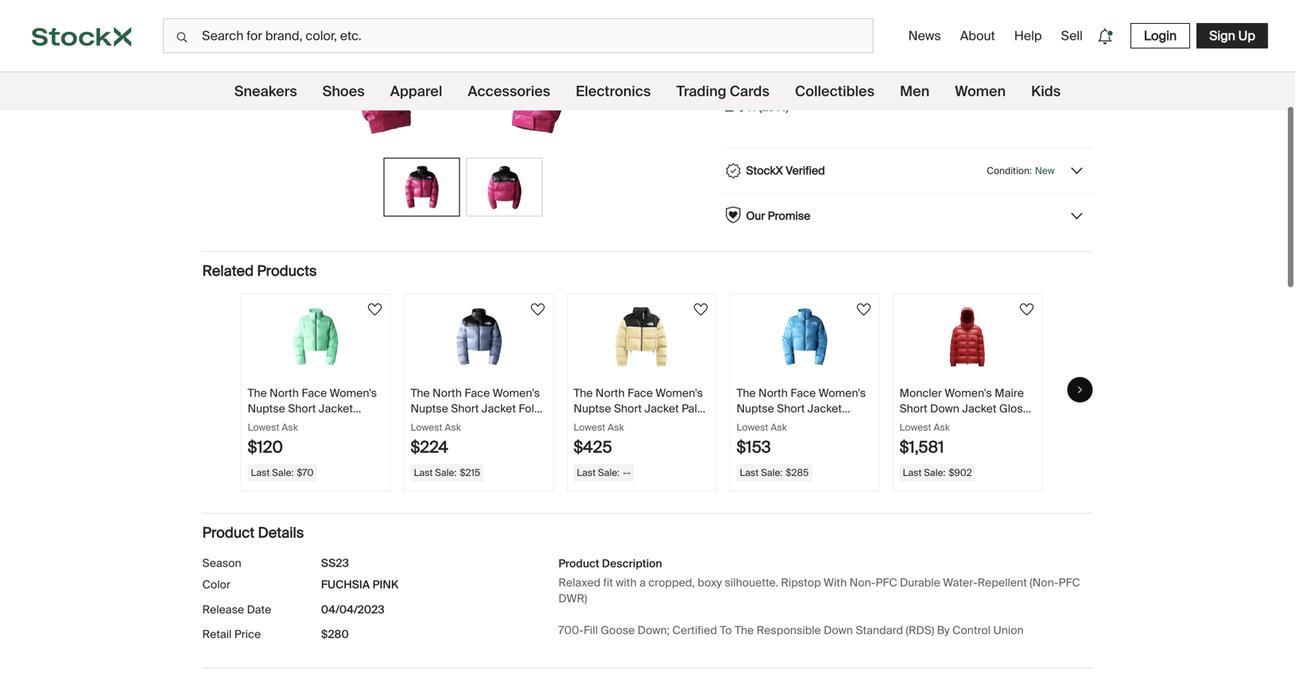 Task type: vqa. For each thing, say whether or not it's contained in the screenshot.
Short related to $224
yes



Task type: locate. For each thing, give the bounding box(es) containing it.
- down the north face women's nuptse short jacket pale banana
[[627, 467, 631, 479]]

the up acoustic
[[737, 386, 756, 401]]

face down the north face women's nuptse short jacket pale banana image
[[628, 386, 653, 401]]

last down $120
[[251, 467, 270, 479]]

lowest ask $224
[[411, 422, 461, 458]]

pale
[[682, 401, 704, 416]]

lowest up $153
[[737, 422, 768, 434]]

2 view from the left
[[957, 79, 981, 94]]

short up lowest ask $425
[[614, 401, 642, 416]]

last down $425
[[577, 467, 596, 479]]

2 horizontal spatial view
[[1027, 79, 1051, 94]]

lowest inside "lowest ask $153"
[[737, 422, 768, 434]]

nuptse inside the north face women's nuptse short jacket pale banana
[[574, 401, 611, 416]]

accessories
[[468, 82, 550, 101]]

short inside the north face women's nuptse short jacket pale banana
[[614, 401, 642, 416]]

women's inside 'moncler women's maire short down jacket glossy ruby red'
[[945, 386, 992, 401]]

last up the $180
[[724, 58, 746, 72]]

pfc
[[876, 576, 897, 590], [1059, 576, 1080, 590]]

lowest inside lowest ask $224
[[411, 422, 442, 434]]

product description
[[558, 557, 662, 571]]

sale: inside last sale: $180 ▲ $41 (29%)
[[749, 58, 774, 72]]

face down the north face women's nuptse short jacket acoustic blue 'image'
[[791, 386, 816, 401]]

last for $1,581
[[903, 467, 922, 479]]

jacket inside the north face women's nuptse short jacket acoustic blue
[[808, 401, 842, 416]]

sale: up the $180
[[749, 58, 774, 72]]

the up lowest ask $224
[[411, 386, 430, 401]]

ask up $120
[[282, 422, 298, 434]]

4 lowest from the left
[[737, 422, 768, 434]]

1 face from the left
[[302, 386, 327, 401]]

1 short from the left
[[288, 401, 316, 416]]

3 nuptse from the left
[[574, 401, 611, 416]]

women's for $153
[[819, 386, 866, 401]]

1 vertical spatial down
[[824, 623, 853, 638]]

jacket inside 'moncler women's maire short down jacket glossy ruby red'
[[962, 401, 997, 416]]

1 horizontal spatial blue
[[785, 417, 808, 431]]

1 north from the left
[[270, 386, 299, 401]]

jacket inside the north face women's nuptse short jacket pale banana
[[645, 401, 679, 416]]

the for $120
[[248, 386, 267, 401]]

collectibles link
[[795, 72, 875, 111]]

electronics
[[576, 82, 651, 101]]

short up acoustic
[[777, 401, 805, 416]]

color
[[202, 578, 230, 592]]

ask up $153
[[771, 422, 787, 434]]

-
[[623, 467, 627, 479], [627, 467, 631, 479]]

ask up $1,581
[[934, 422, 950, 434]]

ask for $120
[[282, 422, 298, 434]]

1 lowest from the left
[[248, 422, 279, 434]]

pfc right repellent
[[1059, 576, 1080, 590]]

1 women's from the left
[[330, 386, 377, 401]]

nuptse for $120
[[248, 401, 285, 416]]

north inside the north face women's nuptse short jacket acoustic blue
[[758, 386, 788, 401]]

1 horizontal spatial product
[[558, 557, 599, 571]]

jacket for $120
[[319, 401, 353, 416]]

related
[[202, 262, 254, 280]]

nuptse inside the north face women's nuptse short jacket folk blue
[[411, 401, 448, 416]]

4 face from the left
[[791, 386, 816, 401]]

1 - from the left
[[623, 467, 627, 479]]

jacket inside the north face women's nuptse short jacket chlorophyll green
[[319, 401, 353, 416]]

ask inside lowest ask $425
[[608, 422, 624, 434]]

1 nuptse from the left
[[248, 401, 285, 416]]

women's left maire
[[945, 386, 992, 401]]

blue up "$224"
[[411, 417, 434, 431]]

3 follow image from the left
[[854, 300, 873, 319]]

jacket up $285
[[808, 401, 842, 416]]

women's inside the north face women's nuptse short jacket chlorophyll green
[[330, 386, 377, 401]]

2 lowest from the left
[[411, 422, 442, 434]]

view bids button
[[950, 73, 1014, 100]]

down left standard on the bottom
[[824, 623, 853, 638]]

north up banana
[[596, 386, 625, 401]]

$180
[[724, 76, 760, 96]]

shoes link
[[323, 72, 365, 111]]

the inside the north face women's nuptse short jacket pale banana
[[574, 386, 593, 401]]

4 women's from the left
[[819, 386, 866, 401]]

nuptse for $425
[[574, 401, 611, 416]]

women's for $425
[[656, 386, 703, 401]]

short inside the north face women's nuptse short jacket folk blue
[[451, 401, 479, 416]]

0 vertical spatial down
[[930, 401, 959, 416]]

face for $425
[[628, 386, 653, 401]]

0 horizontal spatial sell
[[817, 15, 839, 31]]

lowest up $1,581
[[900, 422, 931, 434]]

women's inside the north face women's nuptse short jacket pale banana
[[656, 386, 703, 401]]

the up banana
[[574, 386, 593, 401]]

5 jacket from the left
[[962, 401, 997, 416]]

jacket left "folk"
[[482, 401, 516, 416]]

sale: left $70
[[272, 467, 294, 479]]

ask for $224
[[445, 422, 461, 434]]

2 follow image from the left
[[1017, 300, 1036, 319]]

with
[[824, 576, 847, 590]]

ask for $425
[[608, 422, 624, 434]]

blue inside the north face women's nuptse short jacket acoustic blue
[[785, 417, 808, 431]]

short for $425
[[614, 401, 642, 416]]

1 jacket from the left
[[319, 401, 353, 416]]

lowest ask $120
[[248, 422, 298, 458]]

1 horizontal spatial for
[[932, 15, 948, 31]]

sale:
[[749, 58, 774, 72], [272, 467, 294, 479], [435, 467, 457, 479], [598, 467, 620, 479], [761, 467, 783, 479], [924, 467, 946, 479]]

repellent
[[978, 576, 1027, 590]]

women's down the north face women's nuptse short jacket acoustic blue 'image'
[[819, 386, 866, 401]]

4 north from the left
[[758, 386, 788, 401]]

last sale: $180 ▲ $41 (29%)
[[724, 58, 789, 115]]

fill
[[584, 623, 598, 638]]

last sale: $215
[[414, 467, 480, 479]]

water-
[[943, 576, 978, 590]]

1 blue from the left
[[411, 417, 434, 431]]

lowest inside lowest ask $120
[[248, 422, 279, 434]]

0 horizontal spatial follow image
[[365, 300, 384, 319]]

condition:
[[987, 164, 1032, 177]]

move carousel right image
[[1075, 385, 1085, 395]]

nuptse up banana
[[574, 401, 611, 416]]

short up ruby
[[900, 401, 928, 416]]

ask for $1,581
[[934, 422, 950, 434]]

last down "$224"
[[414, 467, 433, 479]]

1 nextproductimage image from the left
[[391, 165, 453, 209]]

blue right acoustic
[[785, 417, 808, 431]]

pfc left durable
[[876, 576, 897, 590]]

- down lowest ask $425
[[623, 467, 627, 479]]

chlorophyll
[[248, 417, 306, 431]]

(rds)
[[906, 623, 934, 638]]

0 vertical spatial product
[[202, 524, 255, 542]]

asks
[[912, 79, 937, 94]]

red
[[928, 417, 949, 431]]

shoes
[[323, 82, 365, 101]]

ask inside lowest ask $224
[[445, 422, 461, 434]]

north up lowest ask $224
[[433, 386, 462, 401]]

men link
[[900, 72, 930, 111]]

apparel link
[[390, 72, 442, 111]]

nextproductimage image
[[391, 165, 453, 209], [473, 165, 535, 209]]

the for $224
[[411, 386, 430, 401]]

ask up "$224"
[[445, 422, 461, 434]]

lowest for $425
[[574, 422, 605, 434]]

last sale: $902
[[903, 467, 972, 479]]

$153
[[737, 437, 771, 458]]

2 north from the left
[[433, 386, 462, 401]]

follow image for $224
[[528, 300, 547, 319]]

face inside the north face women's nuptse short jacket chlorophyll green
[[302, 386, 327, 401]]

details
[[258, 524, 304, 542]]

follow image for $1,581
[[1017, 300, 1036, 319]]

0 horizontal spatial view
[[885, 79, 909, 94]]

nuptse up chlorophyll
[[248, 401, 285, 416]]

login button
[[1130, 23, 1190, 48]]

sneakers link
[[234, 72, 297, 111]]

1 horizontal spatial down
[[930, 401, 959, 416]]

north up acoustic
[[758, 386, 788, 401]]

3 jacket from the left
[[645, 401, 679, 416]]

north inside the north face women's nuptse short jacket folk blue
[[433, 386, 462, 401]]

3 view from the left
[[1027, 79, 1051, 94]]

sell
[[817, 15, 839, 31], [1061, 27, 1083, 44]]

face up green
[[302, 386, 327, 401]]

3 face from the left
[[628, 386, 653, 401]]

women's
[[330, 386, 377, 401], [493, 386, 540, 401], [656, 386, 703, 401], [819, 386, 866, 401], [945, 386, 992, 401]]

the right the to
[[735, 623, 754, 638]]

view left the asks
[[885, 79, 909, 94]]

follow image
[[691, 300, 710, 319], [1017, 300, 1036, 319]]

men
[[900, 82, 930, 101]]

short for $224
[[451, 401, 479, 416]]

1 horizontal spatial pfc
[[1059, 576, 1080, 590]]

sell for sell for $165 or ask for more
[[817, 15, 839, 31]]

for left more
[[932, 15, 948, 31]]

3 north from the left
[[596, 386, 625, 401]]

for left $165
[[842, 15, 858, 31]]

4 nuptse from the left
[[737, 401, 774, 416]]

lowest up $425
[[574, 422, 605, 434]]

face inside the north face women's nuptse short jacket pale banana
[[628, 386, 653, 401]]

1 follow image from the left
[[365, 300, 384, 319]]

nuptse for $224
[[411, 401, 448, 416]]

short
[[288, 401, 316, 416], [451, 401, 479, 416], [614, 401, 642, 416], [777, 401, 805, 416], [900, 401, 928, 416]]

sale: left the $902
[[924, 467, 946, 479]]

view left bids
[[957, 79, 981, 94]]

sell left notification unread icon
[[1061, 27, 1083, 44]]

blue inside the north face women's nuptse short jacket folk blue
[[411, 417, 434, 431]]

short up green
[[288, 401, 316, 416]]

0 horizontal spatial nextproductimage image
[[391, 165, 453, 209]]

women's inside the north face women's nuptse short jacket folk blue
[[493, 386, 540, 401]]

product
[[202, 524, 255, 542], [558, 557, 599, 571]]

$425
[[574, 437, 612, 458]]

ask inside lowest ask $1,581
[[934, 422, 950, 434]]

jacket up green
[[319, 401, 353, 416]]

products
[[257, 262, 317, 280]]

1 view from the left
[[885, 79, 909, 94]]

product up season
[[202, 524, 255, 542]]

face
[[302, 386, 327, 401], [465, 386, 490, 401], [628, 386, 653, 401], [791, 386, 816, 401]]

$902
[[949, 467, 972, 479]]

the inside the north face women's nuptse short jacket chlorophyll green
[[248, 386, 267, 401]]

0 horizontal spatial product
[[202, 524, 255, 542]]

to
[[720, 623, 732, 638]]

the north face women's nuptse short jacket folk blue
[[411, 386, 540, 431]]

ask inside "lowest ask $153"
[[771, 422, 787, 434]]

banana
[[574, 417, 613, 431]]

view left sales at the top of page
[[1027, 79, 1051, 94]]

women's up green
[[330, 386, 377, 401]]

3 short from the left
[[614, 401, 642, 416]]

Search... search field
[[163, 18, 873, 53]]

help
[[1014, 27, 1042, 44]]

down up the red
[[930, 401, 959, 416]]

nuptse up lowest ask $224
[[411, 401, 448, 416]]

2 follow image from the left
[[528, 300, 547, 319]]

trading cards
[[676, 82, 770, 101]]

2 short from the left
[[451, 401, 479, 416]]

retail
[[202, 627, 232, 642]]

0 horizontal spatial blue
[[411, 417, 434, 431]]

4 short from the left
[[777, 401, 805, 416]]

(29%)
[[759, 100, 789, 114]]

the inside the north face women's nuptse short jacket folk blue
[[411, 386, 430, 401]]

kids
[[1031, 82, 1061, 101]]

4 jacket from the left
[[808, 401, 842, 416]]

2 pfc from the left
[[1059, 576, 1080, 590]]

700-
[[558, 623, 584, 638]]

tab list
[[380, 155, 546, 220]]

short for $120
[[288, 401, 316, 416]]

sell left $165
[[817, 15, 839, 31]]

ask up $425
[[608, 422, 624, 434]]

release
[[202, 603, 244, 617]]

sale: left '$215'
[[435, 467, 457, 479]]

sign up button
[[1197, 23, 1268, 48]]

$224
[[411, 437, 448, 458]]

ask inside lowest ask $120
[[282, 422, 298, 434]]

north up chlorophyll
[[270, 386, 299, 401]]

short up lowest ask $224
[[451, 401, 479, 416]]

3 lowest from the left
[[574, 422, 605, 434]]

face down the north face women's nuptse short jacket folk blue image
[[465, 386, 490, 401]]

5 lowest from the left
[[900, 422, 931, 434]]

sale: down $425
[[598, 467, 620, 479]]

jacket left pale
[[645, 401, 679, 416]]

north
[[270, 386, 299, 401], [433, 386, 462, 401], [596, 386, 625, 401], [758, 386, 788, 401]]

lowest for $224
[[411, 422, 442, 434]]

5 women's from the left
[[945, 386, 992, 401]]

the up chlorophyll
[[248, 386, 267, 401]]

jacket down maire
[[962, 401, 997, 416]]

lowest
[[248, 422, 279, 434], [411, 422, 442, 434], [574, 422, 605, 434], [737, 422, 768, 434], [900, 422, 931, 434]]

last down $1,581
[[903, 467, 922, 479]]

nuptse inside the north face women's nuptse short jacket acoustic blue
[[737, 401, 774, 416]]

toggle promise value prop image
[[1069, 208, 1085, 224]]

2 women's from the left
[[493, 386, 540, 401]]

short inside the north face women's nuptse short jacket acoustic blue
[[777, 401, 805, 416]]

blue for $224
[[411, 417, 434, 431]]

view for view bids
[[957, 79, 981, 94]]

sale: left $285
[[761, 467, 783, 479]]

north inside the north face women's nuptse short jacket chlorophyll green
[[270, 386, 299, 401]]

nuptse for $153
[[737, 401, 774, 416]]

blue
[[411, 417, 434, 431], [785, 417, 808, 431]]

north inside the north face women's nuptse short jacket pale banana
[[596, 386, 625, 401]]

lowest up "$224"
[[411, 422, 442, 434]]

sell inside "link"
[[1061, 27, 1083, 44]]

1 horizontal spatial nextproductimage image
[[473, 165, 535, 209]]

lowest inside lowest ask $425
[[574, 422, 605, 434]]

lowest for $120
[[248, 422, 279, 434]]

2 nextproductimage image from the left
[[473, 165, 535, 209]]

moncler women's maire short down jacket glossy ruby red
[[900, 386, 1034, 431]]

1 follow image from the left
[[691, 300, 710, 319]]

face inside the north face women's nuptse short jacket folk blue
[[465, 386, 490, 401]]

jacket inside the north face women's nuptse short jacket folk blue
[[482, 401, 516, 416]]

product up relaxed
[[558, 557, 599, 571]]

2 for from the left
[[932, 15, 948, 31]]

notification unread icon image
[[1094, 25, 1116, 47]]

short inside the north face women's nuptse short jacket chlorophyll green
[[288, 401, 316, 416]]

women's up "folk"
[[493, 386, 540, 401]]

0 horizontal spatial follow image
[[691, 300, 710, 319]]

2 face from the left
[[465, 386, 490, 401]]

follow image
[[365, 300, 384, 319], [528, 300, 547, 319], [854, 300, 873, 319]]

face for $224
[[465, 386, 490, 401]]

durable
[[900, 576, 940, 590]]

about
[[960, 27, 995, 44]]

view for view sales
[[1027, 79, 1051, 94]]

1 horizontal spatial sell
[[1061, 27, 1083, 44]]

5 short from the left
[[900, 401, 928, 416]]

0 horizontal spatial pfc
[[876, 576, 897, 590]]

last inside last sale: $180 ▲ $41 (29%)
[[724, 58, 746, 72]]

0 horizontal spatial for
[[842, 15, 858, 31]]

the north face women's nuptse short jacket chlorophyll green image
[[260, 307, 371, 367]]

nuptse inside the north face women's nuptse short jacket chlorophyll green
[[248, 401, 285, 416]]

2 nuptse from the left
[[411, 401, 448, 416]]

the inside the north face women's nuptse short jacket acoustic blue
[[737, 386, 756, 401]]

2 blue from the left
[[785, 417, 808, 431]]

3 women's from the left
[[656, 386, 703, 401]]

last down $153
[[740, 467, 759, 479]]

the
[[248, 386, 267, 401], [411, 386, 430, 401], [574, 386, 593, 401], [737, 386, 756, 401], [735, 623, 754, 638]]

2 jacket from the left
[[482, 401, 516, 416]]

1 vertical spatial product
[[558, 557, 599, 571]]

lowest inside lowest ask $1,581
[[900, 422, 931, 434]]

1 horizontal spatial follow image
[[528, 300, 547, 319]]

women's inside the north face women's nuptse short jacket acoustic blue
[[819, 386, 866, 401]]

sneakers
[[234, 82, 297, 101]]

women
[[955, 82, 1006, 101]]

face inside the north face women's nuptse short jacket acoustic blue
[[791, 386, 816, 401]]

1 horizontal spatial follow image
[[1017, 300, 1036, 319]]

nuptse up acoustic
[[737, 401, 774, 416]]

last
[[724, 58, 746, 72], [251, 467, 270, 479], [414, 467, 433, 479], [577, 467, 596, 479], [740, 467, 759, 479], [903, 467, 922, 479]]

lowest ask $1,581
[[900, 422, 950, 458]]

women's up pale
[[656, 386, 703, 401]]

lowest up $120
[[248, 422, 279, 434]]

1 horizontal spatial view
[[957, 79, 981, 94]]

2 horizontal spatial follow image
[[854, 300, 873, 319]]



Task type: describe. For each thing, give the bounding box(es) containing it.
sale: for $224
[[435, 467, 457, 479]]

season
[[202, 556, 241, 571]]

our
[[746, 209, 765, 223]]

glossy
[[999, 401, 1034, 416]]

acoustic
[[737, 417, 782, 431]]

jacket for $153
[[808, 401, 842, 416]]

stockx logo link
[[0, 0, 163, 72]]

ruby
[[900, 417, 925, 431]]

a
[[639, 576, 646, 590]]

follow image for $120
[[365, 300, 384, 319]]

last for $425
[[577, 467, 596, 479]]

the for $153
[[737, 386, 756, 401]]

north for $425
[[596, 386, 625, 401]]

bids
[[984, 79, 1007, 94]]

dwr)
[[558, 591, 587, 606]]

the north face women's nuptse short jacket pale banana
[[574, 386, 704, 431]]

ripstop
[[781, 576, 821, 590]]

view for view asks
[[885, 79, 909, 94]]

sell link
[[1055, 21, 1089, 50]]

sign up
[[1209, 27, 1255, 44]]

product category switcher element
[[0, 72, 1295, 111]]

face for $153
[[791, 386, 816, 401]]

$165
[[861, 15, 889, 31]]

lowest ask $153
[[737, 422, 787, 458]]

$285
[[786, 467, 809, 479]]

north for $224
[[433, 386, 462, 401]]

(non-
[[1030, 576, 1059, 590]]

the north face women's nuptse short jacket folk blue image
[[423, 307, 534, 367]]

sell for $165 or ask for more
[[817, 15, 982, 31]]

ask for $153
[[771, 422, 787, 434]]

follow image for $425
[[691, 300, 710, 319]]

more
[[951, 15, 982, 31]]

relaxed fit with a cropped, boxy silhouette. ripstop with non-pfc durable water-repellent (non-pfc dwr)
[[558, 576, 1080, 606]]

face for $120
[[302, 386, 327, 401]]

certified
[[672, 623, 717, 638]]

stockx
[[746, 163, 783, 178]]

view asks button
[[878, 73, 944, 100]]

sale: for $425
[[598, 467, 620, 479]]

pink
[[373, 578, 399, 592]]

fuchsia pink
[[321, 578, 399, 592]]

blue for $153
[[785, 417, 808, 431]]

lowest for $1,581
[[900, 422, 931, 434]]

0 horizontal spatial down
[[824, 623, 853, 638]]

jacket for $224
[[482, 401, 516, 416]]

view sales
[[1027, 79, 1082, 94]]

news link
[[902, 21, 947, 50]]

up
[[1238, 27, 1255, 44]]

apparel
[[390, 82, 442, 101]]

union
[[993, 623, 1024, 638]]

about link
[[954, 21, 1002, 50]]

$120
[[248, 437, 283, 458]]

follow image for $153
[[854, 300, 873, 319]]

accessories link
[[468, 72, 550, 111]]

product for product description
[[558, 557, 599, 571]]

1 for from the left
[[842, 15, 858, 31]]

last for $153
[[740, 467, 759, 479]]

collectibles
[[795, 82, 875, 101]]

the for $425
[[574, 386, 593, 401]]

last sale: --
[[577, 467, 631, 479]]

maire
[[995, 386, 1024, 401]]

boxy
[[698, 576, 722, 590]]

sale: for $120
[[272, 467, 294, 479]]

last for $224
[[414, 467, 433, 479]]

north for $153
[[758, 386, 788, 401]]

related products
[[202, 262, 317, 280]]

trading cards link
[[676, 72, 770, 111]]

toggle authenticity value prop image
[[1069, 163, 1085, 179]]

ask right or
[[907, 15, 929, 31]]

retail price
[[202, 627, 261, 642]]

short inside 'moncler women's maire short down jacket glossy ruby red'
[[900, 401, 928, 416]]

trading
[[676, 82, 726, 101]]

ss23
[[321, 556, 349, 571]]

last for $120
[[251, 467, 270, 479]]

moncler women's maire short down jacket glossy ruby red image
[[912, 307, 1023, 367]]

view bids
[[957, 79, 1007, 94]]

jacket for $425
[[645, 401, 679, 416]]

sell for $165 or ask for more link
[[737, 15, 1079, 31]]

down;
[[638, 623, 670, 638]]

▲
[[724, 101, 735, 115]]

$280
[[321, 627, 349, 642]]

women's for $224
[[493, 386, 540, 401]]

with
[[616, 576, 637, 590]]

news
[[908, 27, 941, 44]]

green
[[309, 417, 341, 431]]

help link
[[1008, 21, 1048, 50]]

fuchsia
[[321, 578, 370, 592]]

cropped,
[[648, 576, 695, 590]]

$215
[[460, 467, 480, 479]]

by
[[937, 623, 950, 638]]

women's for $120
[[330, 386, 377, 401]]

kids link
[[1031, 72, 1061, 111]]

view asks
[[885, 79, 937, 94]]

women link
[[955, 72, 1006, 111]]

the north face women's nuptse short jacket pale banana image
[[586, 307, 697, 367]]

sell for sell
[[1061, 27, 1083, 44]]

700-fill goose down; certified to the responsible down standard (rds) by control union
[[558, 623, 1024, 638]]

1 pfc from the left
[[876, 576, 897, 590]]

down inside 'moncler women's maire short down jacket glossy ruby red'
[[930, 401, 959, 416]]

short for $153
[[777, 401, 805, 416]]

lowest for $153
[[737, 422, 768, 434]]

stockx logo image
[[32, 27, 131, 47]]

fit
[[603, 576, 613, 590]]

$70
[[297, 467, 314, 479]]

moncler
[[900, 386, 942, 401]]

stockx verified
[[746, 163, 825, 178]]

the north face women's nuptse short jacket acoustic blue image
[[749, 307, 860, 367]]

north for $120
[[270, 386, 299, 401]]

$41
[[738, 100, 756, 114]]

login
[[1144, 27, 1177, 44]]

product for product details
[[202, 524, 255, 542]]

description
[[602, 557, 662, 571]]

2 - from the left
[[627, 467, 631, 479]]

sale: for $1,581
[[924, 467, 946, 479]]

sale: for $153
[[761, 467, 783, 479]]

release date
[[202, 603, 271, 617]]

sales
[[1054, 79, 1082, 94]]



